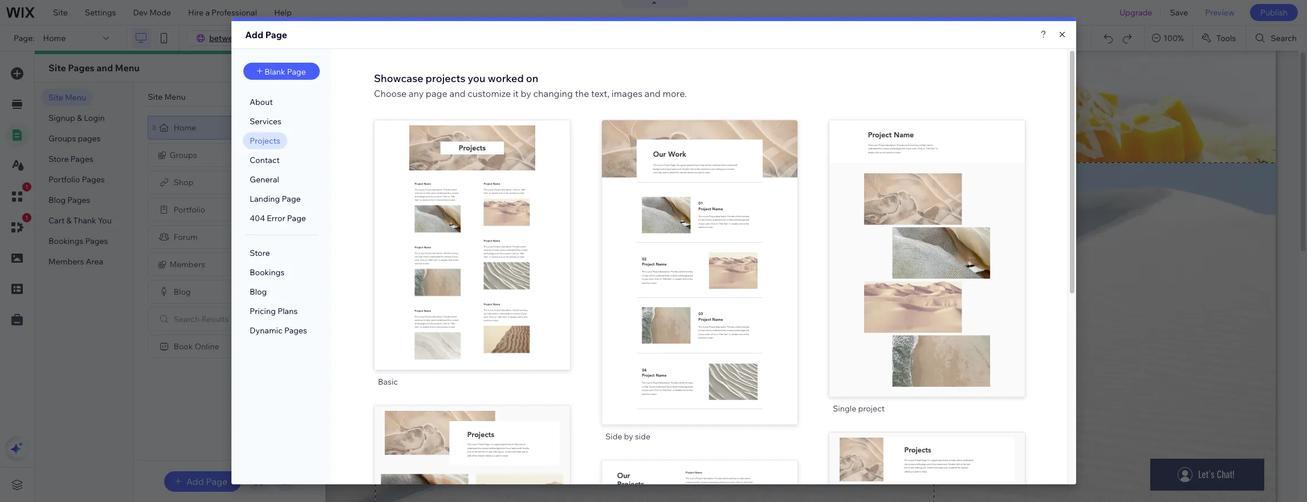Task type: locate. For each thing, give the bounding box(es) containing it.
home up site pages and menu
[[43, 33, 66, 43]]

members
[[48, 257, 84, 267], [170, 259, 205, 270]]

add page button
[[438, 221, 506, 242], [893, 235, 961, 255], [665, 248, 734, 269], [164, 472, 241, 492]]

tools button
[[1193, 26, 1247, 51]]

0 horizontal spatial by
[[521, 88, 531, 99]]

text,
[[591, 88, 609, 99]]

bookings
[[48, 236, 83, 246], [249, 267, 284, 278]]

0 vertical spatial store
[[48, 154, 69, 164]]

store pages
[[48, 154, 93, 164]]

home
[[43, 33, 66, 43], [174, 123, 196, 133]]

members for members
[[170, 259, 205, 270]]

add page for side by side
[[679, 253, 720, 264]]

0 vertical spatial bookings
[[48, 236, 83, 246]]

blank page
[[264, 67, 306, 77]]

contact
[[249, 155, 279, 165]]

online
[[195, 342, 219, 352]]

pages up signup & login
[[68, 62, 95, 74]]

1 vertical spatial portfolio
[[174, 205, 205, 215]]

blank
[[264, 67, 285, 77]]

bookings pages
[[48, 236, 108, 246]]

preview for side by side
[[683, 280, 716, 292]]

members for members area
[[48, 257, 84, 267]]

groups down signup
[[48, 133, 76, 144]]

& right cart
[[66, 216, 72, 226]]

add page for single project
[[906, 239, 948, 251]]

0 vertical spatial groups
[[48, 133, 76, 144]]

store down 404
[[249, 248, 270, 258]]

home up shop
[[174, 123, 196, 133]]

0 vertical spatial portfolio
[[48, 174, 80, 185]]

plans
[[277, 306, 297, 316]]

1 horizontal spatial groups
[[170, 150, 197, 160]]

search
[[1271, 33, 1297, 43], [174, 314, 200, 324]]

forum
[[174, 232, 198, 242]]

search down publish button
[[1271, 33, 1297, 43]]

by
[[521, 88, 531, 99], [624, 431, 633, 442]]

0 vertical spatial by
[[521, 88, 531, 99]]

members down bookings pages
[[48, 257, 84, 267]]

the
[[575, 88, 589, 99]]

1 horizontal spatial site menu
[[148, 92, 186, 102]]

add for basic
[[451, 226, 469, 237]]

any
[[408, 88, 423, 99]]

1 vertical spatial home
[[174, 123, 196, 133]]

search up the book
[[174, 314, 200, 324]]

0 horizontal spatial search
[[174, 314, 200, 324]]

1 horizontal spatial by
[[624, 431, 633, 442]]

and
[[97, 62, 113, 74], [449, 88, 465, 99], [644, 88, 660, 99]]

0 horizontal spatial bookings
[[48, 236, 83, 246]]

& left login
[[77, 113, 82, 123]]

mode
[[149, 7, 171, 18]]

images
[[611, 88, 642, 99]]

0 vertical spatial search
[[1271, 33, 1297, 43]]

preview
[[1205, 7, 1235, 18], [455, 253, 489, 265], [910, 267, 944, 278], [683, 280, 716, 292]]

bookings up pricing
[[249, 267, 284, 278]]

1 vertical spatial groups
[[170, 150, 197, 160]]

members down forum
[[170, 259, 205, 270]]

1 horizontal spatial portfolio
[[174, 205, 205, 215]]

book online
[[174, 342, 219, 352]]

search inside button
[[1271, 33, 1297, 43]]

changing
[[533, 88, 573, 99]]

blog up search results
[[174, 287, 191, 297]]

you
[[468, 72, 485, 85]]

404
[[249, 213, 265, 223]]

site menu
[[148, 92, 186, 102], [48, 92, 86, 103]]

about
[[249, 97, 273, 107]]

1 vertical spatial store
[[249, 248, 270, 258]]

site pages and menu
[[48, 62, 140, 74]]

0 vertical spatial home
[[43, 33, 66, 43]]

search for search results
[[174, 314, 200, 324]]

groups up shop
[[170, 150, 197, 160]]

by right the it
[[521, 88, 531, 99]]

pages up portfolio pages
[[70, 154, 93, 164]]

1 horizontal spatial &
[[77, 113, 82, 123]]

side by side
[[605, 431, 650, 442]]

1 vertical spatial by
[[624, 431, 633, 442]]

dev
[[133, 7, 148, 18]]

pages for dynamic
[[284, 325, 307, 336]]

add page button for side by side
[[665, 248, 734, 269]]

area
[[86, 257, 103, 267]]

0 horizontal spatial blog
[[48, 195, 66, 205]]

pages up cart & thank you
[[67, 195, 90, 205]]

page
[[265, 29, 287, 40], [287, 67, 306, 77], [282, 194, 300, 204], [287, 213, 306, 223], [471, 226, 493, 237], [926, 239, 948, 251], [699, 253, 720, 264], [206, 476, 228, 487]]

100%
[[1164, 33, 1184, 43]]

1 horizontal spatial members
[[170, 259, 205, 270]]

pages down 'store pages'
[[82, 174, 105, 185]]

0 horizontal spatial groups
[[48, 133, 76, 144]]

2 horizontal spatial blog
[[249, 287, 267, 297]]

1 horizontal spatial search
[[1271, 33, 1297, 43]]

error
[[267, 213, 285, 223]]

bookings for bookings pages
[[48, 236, 83, 246]]

portfolio up forum
[[174, 205, 205, 215]]

publish
[[1261, 7, 1288, 18]]

cart & thank you
[[48, 216, 112, 226]]

blog up pricing
[[249, 287, 267, 297]]

add
[[245, 29, 263, 40], [451, 226, 469, 237], [906, 239, 924, 251], [679, 253, 697, 264], [186, 476, 204, 487]]

1 horizontal spatial bookings
[[249, 267, 284, 278]]

bookings for bookings
[[249, 267, 284, 278]]

and down projects
[[449, 88, 465, 99]]

pages for store
[[70, 154, 93, 164]]

&
[[77, 113, 82, 123], [66, 216, 72, 226]]

1 horizontal spatial and
[[449, 88, 465, 99]]

add page
[[245, 29, 287, 40], [451, 226, 493, 237], [906, 239, 948, 251], [679, 253, 720, 264], [186, 476, 228, 487]]

blog pages
[[48, 195, 90, 205]]

by inside showcase projects you worked on choose any page and customize it by changing the text, images and more.
[[521, 88, 531, 99]]

side
[[635, 431, 650, 442]]

1 vertical spatial search
[[174, 314, 200, 324]]

0 horizontal spatial &
[[66, 216, 72, 226]]

basic
[[378, 377, 398, 387]]

landing
[[249, 194, 280, 204]]

preview button for single project
[[894, 262, 960, 282]]

menu
[[115, 62, 140, 74], [164, 92, 186, 102], [65, 92, 86, 103]]

and up login
[[97, 62, 113, 74]]

dynamic pages
[[249, 325, 307, 336]]

preview button
[[1197, 0, 1243, 25], [439, 249, 505, 269], [894, 262, 960, 282], [666, 276, 733, 296]]

hire
[[188, 7, 204, 18]]

by left side at the left bottom of the page
[[624, 431, 633, 442]]

blog
[[48, 195, 66, 205], [249, 287, 267, 297], [174, 287, 191, 297]]

login
[[84, 113, 105, 123]]

pages down plans in the bottom left of the page
[[284, 325, 307, 336]]

0 horizontal spatial portfolio
[[48, 174, 80, 185]]

1 horizontal spatial store
[[249, 248, 270, 258]]

pages up the area
[[85, 236, 108, 246]]

customize
[[467, 88, 511, 99]]

portfolio
[[48, 174, 80, 185], [174, 205, 205, 215]]

settings
[[85, 7, 116, 18]]

and left more. on the top of page
[[644, 88, 660, 99]]

you
[[98, 216, 112, 226]]

shop
[[174, 177, 193, 188]]

0 horizontal spatial members
[[48, 257, 84, 267]]

1 horizontal spatial home
[[174, 123, 196, 133]]

pages
[[68, 62, 95, 74], [70, 154, 93, 164], [82, 174, 105, 185], [67, 195, 90, 205], [85, 236, 108, 246], [284, 325, 307, 336]]

0 horizontal spatial store
[[48, 154, 69, 164]]

publish button
[[1250, 4, 1298, 21]]

pages for site
[[68, 62, 95, 74]]

1 vertical spatial bookings
[[249, 267, 284, 278]]

bookings down cart
[[48, 236, 83, 246]]

preview button for side by side
[[666, 276, 733, 296]]

single
[[833, 404, 856, 414]]

1 vertical spatial &
[[66, 216, 72, 226]]

pricing plans
[[249, 306, 297, 316]]

it
[[513, 88, 519, 99]]

portfolio up blog pages
[[48, 174, 80, 185]]

services
[[249, 116, 281, 126]]

& for signup
[[77, 113, 82, 123]]

blog up cart
[[48, 195, 66, 205]]

project
[[858, 404, 885, 414]]

2 horizontal spatial and
[[644, 88, 660, 99]]

0 vertical spatial &
[[77, 113, 82, 123]]

store
[[48, 154, 69, 164], [249, 248, 270, 258]]

book
[[174, 342, 193, 352]]

store down groups pages on the top
[[48, 154, 69, 164]]



Task type: vqa. For each thing, say whether or not it's contained in the screenshot.
Domain at the top left of page
no



Task type: describe. For each thing, give the bounding box(es) containing it.
save
[[1170, 7, 1188, 18]]

thank
[[73, 216, 96, 226]]

search button
[[1247, 26, 1307, 51]]

on
[[526, 72, 538, 85]]

add page button for basic
[[438, 221, 506, 242]]

add page button for single project
[[893, 235, 961, 255]]

search results
[[174, 314, 229, 324]]

preview for basic
[[455, 253, 489, 265]]

1 horizontal spatial menu
[[115, 62, 140, 74]]

portfolio for portfolio
[[174, 205, 205, 215]]

save button
[[1162, 0, 1197, 25]]

side
[[605, 431, 622, 442]]

add page for basic
[[451, 226, 493, 237]]

& for cart
[[66, 216, 72, 226]]

0 horizontal spatial site menu
[[48, 92, 86, 103]]

upgrade
[[1120, 7, 1153, 18]]

single project
[[833, 404, 885, 414]]

groups pages
[[48, 133, 101, 144]]

add for side by side
[[679, 253, 697, 264]]

showcase
[[374, 72, 423, 85]]

pages for bookings
[[85, 236, 108, 246]]

preview button for basic
[[439, 249, 505, 269]]

blank page button
[[243, 63, 320, 80]]

2 horizontal spatial menu
[[164, 92, 186, 102]]

portfolio for portfolio pages
[[48, 174, 80, 185]]

choose
[[374, 88, 406, 99]]

a
[[205, 7, 210, 18]]

store for store
[[249, 248, 270, 258]]

1 horizontal spatial blog
[[174, 287, 191, 297]]

help
[[274, 7, 292, 18]]

pages for portfolio
[[82, 174, 105, 185]]

landing page
[[249, 194, 300, 204]]

more.
[[662, 88, 687, 99]]

store for store pages
[[48, 154, 69, 164]]

search for search
[[1271, 33, 1297, 43]]

projects
[[249, 136, 280, 146]]

page
[[426, 88, 447, 99]]

groups for groups
[[170, 150, 197, 160]]

dynamic
[[249, 325, 282, 336]]

0 horizontal spatial and
[[97, 62, 113, 74]]

portfolio pages
[[48, 174, 105, 185]]

betweenimagination.com
[[209, 33, 305, 43]]

0 horizontal spatial home
[[43, 33, 66, 43]]

projects
[[425, 72, 465, 85]]

members area
[[48, 257, 103, 267]]

add for single project
[[906, 239, 924, 251]]

pricing
[[249, 306, 276, 316]]

dev mode
[[133, 7, 171, 18]]

100% button
[[1146, 26, 1192, 51]]

pages
[[78, 133, 101, 144]]

signup
[[48, 113, 75, 123]]

preview for single project
[[910, 267, 944, 278]]

groups for groups pages
[[48, 133, 76, 144]]

signup & login
[[48, 113, 105, 123]]

professional
[[212, 7, 257, 18]]

tools
[[1217, 33, 1236, 43]]

404 error page
[[249, 213, 306, 223]]

general
[[249, 174, 279, 185]]

page inside blank page button
[[287, 67, 306, 77]]

cart
[[48, 216, 65, 226]]

pages for blog
[[67, 195, 90, 205]]

showcase projects you worked on choose any page and customize it by changing the text, images and more.
[[374, 72, 687, 99]]

0 horizontal spatial menu
[[65, 92, 86, 103]]

worked
[[488, 72, 524, 85]]

results
[[201, 314, 229, 324]]

hire a professional
[[188, 7, 257, 18]]



